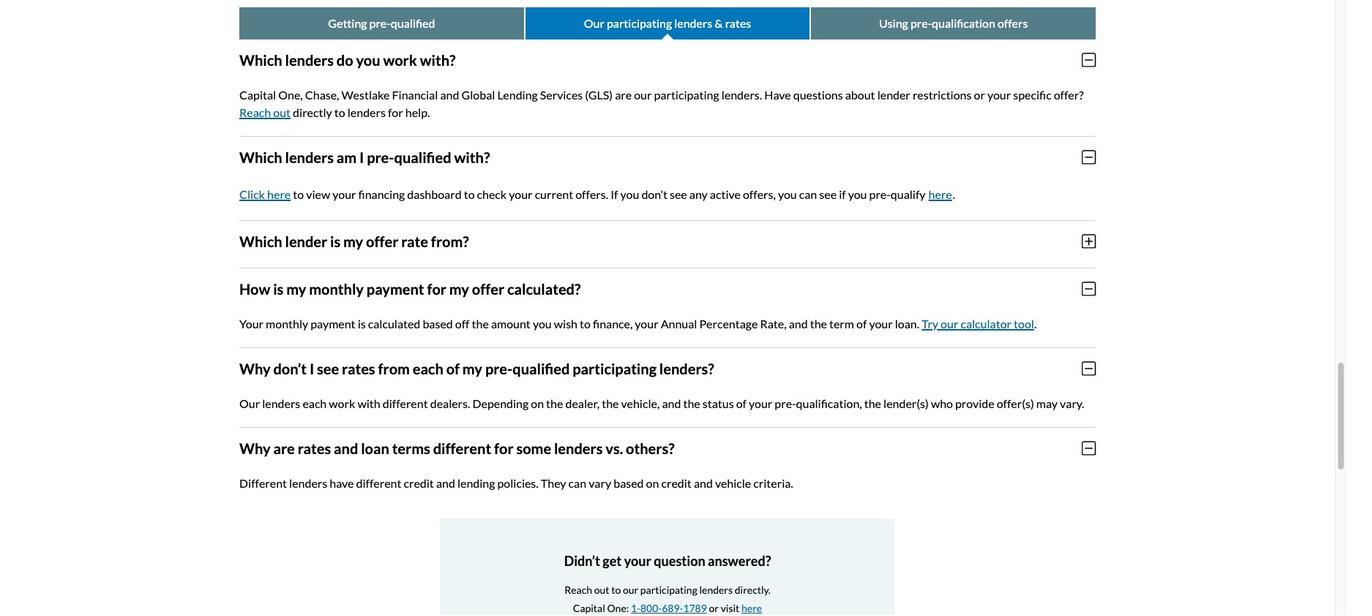 Task type: vqa. For each thing, say whether or not it's contained in the screenshot.
No related to no answers yet link associated with Trac
no



Task type: describe. For each thing, give the bounding box(es) containing it.
and inside capital one, chase, westlake financial and global lending services (gls) are our participating lenders. have questions about lender restrictions or your specific offer? reach out directly to lenders for help.
[[440, 88, 459, 101]]

0 horizontal spatial each
[[303, 397, 327, 410]]

depending
[[473, 397, 529, 410]]

our inside capital one, chase, westlake financial and global lending services (gls) are our participating lenders. have questions about lender restrictions or your specific offer? reach out directly to lenders for help.
[[634, 88, 652, 101]]

with
[[358, 397, 381, 410]]

pre- up depending
[[485, 360, 513, 378]]

lenders?
[[660, 360, 715, 378]]

offer(s)
[[997, 397, 1035, 410]]

different lenders have different credit and lending policies. they can vary based on credit and vehicle criteria.
[[239, 476, 794, 490]]

0 horizontal spatial here
[[267, 187, 291, 201]]

1-
[[631, 603, 641, 615]]

percentage
[[700, 317, 758, 331]]

and right the rate,
[[789, 317, 808, 331]]

why for why don't i see rates from each of my pre-qualified participating lenders?
[[239, 360, 271, 378]]

which lenders am i pre-qualified with? button
[[239, 137, 1096, 178]]

rate,
[[760, 317, 787, 331]]

try our calculator tool link
[[922, 317, 1035, 331]]

who
[[931, 397, 953, 410]]

the left "dealer,"
[[546, 397, 563, 410]]

vs.
[[606, 440, 623, 457]]

reach out to our participating lenders directly. capital one: 1-800-689-1789 or visit here
[[565, 584, 771, 615]]

answered?
[[708, 553, 771, 569]]

1 horizontal spatial of
[[736, 397, 747, 410]]

&
[[715, 16, 723, 30]]

getting pre-qualified
[[328, 16, 435, 30]]

capital inside capital one, chase, westlake financial and global lending services (gls) are our participating lenders. have questions about lender restrictions or your specific offer? reach out directly to lenders for help.
[[239, 88, 276, 101]]

have
[[330, 476, 354, 490]]

restrictions
[[913, 88, 972, 101]]

2 vertical spatial different
[[356, 476, 402, 490]]

dealers.
[[430, 397, 470, 410]]

which lenders do you work with? button
[[239, 39, 1096, 80]]

you right the if
[[621, 187, 640, 201]]

1 credit from the left
[[404, 476, 434, 490]]

wish
[[554, 317, 578, 331]]

my inside the why don't i see rates from each of my pre-qualified participating lenders? dropdown button
[[463, 360, 483, 378]]

my right how
[[286, 280, 306, 298]]

getting pre-qualified button
[[239, 7, 524, 39]]

qualify
[[891, 187, 926, 201]]

different inside dropdown button
[[433, 440, 491, 457]]

the right "dealer,"
[[602, 397, 619, 410]]

1 vertical spatial i
[[310, 360, 314, 378]]

qualified inside getting pre-qualified button
[[391, 16, 435, 30]]

your right get
[[624, 553, 652, 569]]

2 horizontal spatial see
[[820, 187, 837, 201]]

minus square image for which lenders do you work with?
[[1082, 52, 1096, 68]]

your right view
[[333, 187, 356, 201]]

using pre-qualification offers
[[879, 16, 1028, 30]]

one,
[[278, 88, 303, 101]]

minus square image for why don't i see rates from each of my pre-qualified participating lenders?
[[1082, 361, 1096, 377]]

global
[[462, 88, 495, 101]]

why are rates and loan terms different for some lenders vs. others? button
[[239, 428, 1096, 469]]

finance,
[[593, 317, 633, 331]]

dealer,
[[566, 397, 600, 410]]

minus square image for calculated?
[[1082, 281, 1096, 297]]

0 horizontal spatial rates
[[298, 440, 331, 457]]

1 horizontal spatial for
[[427, 280, 447, 298]]

capital inside reach out to our participating lenders directly. capital one: 1-800-689-1789 or visit here
[[573, 603, 605, 615]]

loan
[[361, 440, 389, 457]]

our participating lenders & rates button
[[526, 7, 810, 39]]

calculated
[[368, 317, 421, 331]]

vehicle,
[[621, 397, 660, 410]]

monthly inside how is my monthly payment for my offer calculated? dropdown button
[[309, 280, 364, 298]]

view
[[306, 187, 330, 201]]

financial
[[392, 88, 438, 101]]

questions
[[794, 88, 843, 101]]

your right check
[[509, 187, 533, 201]]

lending
[[458, 476, 495, 490]]

why for why are rates and loan terms different for some lenders vs. others?
[[239, 440, 271, 457]]

0 vertical spatial on
[[531, 397, 544, 410]]

pre- right getting
[[369, 16, 391, 30]]

here button
[[928, 183, 953, 205]]

my inside which lender is my offer rate from? button
[[344, 233, 363, 250]]

here link
[[742, 603, 762, 615]]

0 horizontal spatial based
[[423, 317, 453, 331]]

reach out link
[[239, 105, 291, 119]]

0 vertical spatial don't
[[642, 187, 668, 201]]

calculated?
[[507, 280, 581, 298]]

from
[[378, 360, 410, 378]]

0 vertical spatial i
[[360, 148, 364, 166]]

pre- right am on the left top of page
[[367, 148, 394, 166]]

one:
[[607, 603, 629, 615]]

you right offers, at the right
[[778, 187, 797, 201]]

work inside dropdown button
[[383, 51, 417, 69]]

off
[[455, 317, 470, 331]]

chase,
[[305, 88, 339, 101]]

1 vertical spatial on
[[646, 476, 659, 490]]

1 vertical spatial payment
[[311, 317, 356, 331]]

calculator
[[961, 317, 1012, 331]]

using pre-qualification offers button
[[812, 7, 1096, 39]]

here inside reach out to our participating lenders directly. capital one: 1-800-689-1789 or visit here
[[742, 603, 762, 615]]

2 horizontal spatial of
[[857, 317, 867, 331]]

directly.
[[735, 584, 771, 597]]

rate
[[401, 233, 428, 250]]

1 horizontal spatial can
[[799, 187, 817, 201]]

question
[[654, 553, 706, 569]]

qualified inside which lenders am i pre-qualified with? dropdown button
[[394, 148, 452, 166]]

the left lender(s) at right bottom
[[865, 397, 882, 410]]

1 horizontal spatial based
[[614, 476, 644, 490]]

visit
[[721, 603, 740, 615]]

our inside reach out to our participating lenders directly. capital one: 1-800-689-1789 or visit here
[[623, 584, 639, 597]]

may
[[1037, 397, 1058, 410]]

0 vertical spatial with?
[[420, 51, 456, 69]]

the left 'term'
[[810, 317, 827, 331]]

1-800-689-1789 link
[[631, 603, 707, 615]]

our lenders each work with different dealers. depending on the dealer, the vehicle, and the status of your pre-qualification, the lender(s) who provide offer(s) may vary.
[[239, 397, 1085, 410]]

1 horizontal spatial see
[[670, 187, 687, 201]]

which lender is my offer rate from? button
[[239, 221, 1096, 262]]

0 vertical spatial different
[[383, 397, 428, 410]]

is inside button
[[330, 233, 341, 250]]

plus square image
[[1082, 233, 1096, 249]]

how
[[239, 280, 270, 298]]

my up off
[[449, 280, 469, 298]]

click here to view your financing dashboard to check your current offers. if you don't see any active offers, you can see if you pre-qualify here .
[[239, 187, 956, 201]]

is inside dropdown button
[[273, 280, 284, 298]]

participating inside capital one, chase, westlake financial and global lending services (gls) are our participating lenders. have questions about lender restrictions or your specific offer? reach out directly to lenders for help.
[[654, 88, 720, 101]]

if
[[611, 187, 618, 201]]

out inside capital one, chase, westlake financial and global lending services (gls) are our participating lenders. have questions about lender restrictions or your specific offer? reach out directly to lenders for help.
[[273, 105, 291, 119]]

why don't i see rates from each of my pre-qualified participating lenders?
[[239, 360, 715, 378]]

try
[[922, 317, 939, 331]]

vary.
[[1060, 397, 1085, 410]]

2 horizontal spatial here
[[929, 187, 952, 201]]

lenders inside reach out to our participating lenders directly. capital one: 1-800-689-1789 or visit here
[[700, 584, 733, 597]]

which lenders do you work with?
[[239, 51, 456, 69]]

you left wish
[[533, 317, 552, 331]]

qualification,
[[796, 397, 862, 410]]

participating inside reach out to our participating lenders directly. capital one: 1-800-689-1789 or visit here
[[641, 584, 698, 597]]

to inside reach out to our participating lenders directly. capital one: 1-800-689-1789 or visit here
[[612, 584, 621, 597]]

you right if
[[848, 187, 867, 201]]

offers.
[[576, 187, 609, 201]]

don't inside dropdown button
[[273, 360, 307, 378]]

your
[[239, 317, 264, 331]]

others?
[[626, 440, 675, 457]]

(gls)
[[585, 88, 613, 101]]

your inside capital one, chase, westlake financial and global lending services (gls) are our participating lenders. have questions about lender restrictions or your specific offer? reach out directly to lenders for help.
[[988, 88, 1011, 101]]

some
[[517, 440, 551, 457]]

which lender is my offer rate from?
[[239, 233, 469, 250]]

getting
[[328, 16, 367, 30]]

how is my monthly payment for my offer calculated? button
[[239, 268, 1096, 309]]

participating inside the why don't i see rates from each of my pre-qualified participating lenders? dropdown button
[[573, 360, 657, 378]]

the left the status
[[684, 397, 701, 410]]

minus square image inside which lenders am i pre-qualified with? dropdown button
[[1082, 149, 1096, 165]]

directly
[[293, 105, 332, 119]]

financing
[[359, 187, 405, 201]]

from?
[[431, 233, 469, 250]]



Task type: locate. For each thing, give the bounding box(es) containing it.
minus square image inside how is my monthly payment for my offer calculated? dropdown button
[[1082, 281, 1096, 297]]

1 vertical spatial work
[[329, 397, 355, 410]]

offers
[[998, 16, 1028, 30]]

why up different
[[239, 440, 271, 457]]

our inside our participating lenders & rates button
[[584, 16, 605, 30]]

1 horizontal spatial each
[[413, 360, 444, 378]]

policies.
[[498, 476, 539, 490]]

1 vertical spatial our
[[941, 317, 959, 331]]

0 vertical spatial our
[[584, 16, 605, 30]]

out
[[273, 105, 291, 119], [594, 584, 610, 597]]

or inside capital one, chase, westlake financial and global lending services (gls) are our participating lenders. have questions about lender restrictions or your specific offer? reach out directly to lenders for help.
[[974, 88, 986, 101]]

0 horizontal spatial for
[[388, 105, 403, 119]]

1 horizontal spatial or
[[974, 88, 986, 101]]

lenders.
[[722, 88, 762, 101]]

on down the others?
[[646, 476, 659, 490]]

lenders inside button
[[675, 16, 713, 30]]

reach inside capital one, chase, westlake financial and global lending services (gls) are our participating lenders. have questions about lender restrictions or your specific offer? reach out directly to lenders for help.
[[239, 105, 271, 119]]

1 vertical spatial rates
[[342, 360, 375, 378]]

2 minus square image from the top
[[1082, 361, 1096, 377]]

are inside dropdown button
[[273, 440, 295, 457]]

1 vertical spatial each
[[303, 397, 327, 410]]

rates inside button
[[725, 16, 751, 30]]

participating up vehicle,
[[573, 360, 657, 378]]

work left with
[[329, 397, 355, 410]]

2 horizontal spatial for
[[494, 440, 514, 457]]

2 why from the top
[[239, 440, 271, 457]]

here down directly.
[[742, 603, 762, 615]]

on right depending
[[531, 397, 544, 410]]

1 vertical spatial why
[[239, 440, 271, 457]]

with?
[[420, 51, 456, 69], [454, 148, 490, 166]]

0 vertical spatial each
[[413, 360, 444, 378]]

reach left the directly
[[239, 105, 271, 119]]

can left vary
[[569, 476, 587, 490]]

1 minus square image from the top
[[1082, 149, 1096, 165]]

monthly
[[309, 280, 364, 298], [266, 317, 308, 331]]

to inside capital one, chase, westlake financial and global lending services (gls) are our participating lenders. have questions about lender restrictions or your specific offer? reach out directly to lenders for help.
[[334, 105, 345, 119]]

didn't
[[564, 553, 600, 569]]

1 why from the top
[[239, 360, 271, 378]]

minus square image
[[1082, 52, 1096, 68], [1082, 361, 1096, 377]]

0 horizontal spatial payment
[[311, 317, 356, 331]]

0 vertical spatial why
[[239, 360, 271, 378]]

1 horizontal spatial offer
[[472, 280, 505, 298]]

each left with
[[303, 397, 327, 410]]

out up one:
[[594, 584, 610, 597]]

your right the status
[[749, 397, 773, 410]]

1 horizontal spatial out
[[594, 584, 610, 597]]

which lenders am i pre-qualified with?
[[239, 148, 490, 166]]

2 which from the top
[[239, 148, 282, 166]]

to down chase,
[[334, 105, 345, 119]]

0 horizontal spatial can
[[569, 476, 587, 490]]

are
[[615, 88, 632, 101], [273, 440, 295, 457]]

out down the one, at left
[[273, 105, 291, 119]]

1 vertical spatial with?
[[454, 148, 490, 166]]

minus square image inside which lenders do you work with? dropdown button
[[1082, 52, 1096, 68]]

minus square image down plus square image
[[1082, 281, 1096, 297]]

0 horizontal spatial of
[[446, 360, 460, 378]]

credit down why are rates and loan terms different for some lenders vs. others? dropdown button
[[662, 476, 692, 490]]

pre- right the status
[[775, 397, 796, 410]]

to right wish
[[580, 317, 591, 331]]

. for how is my monthly payment for my offer calculated?
[[1035, 317, 1037, 331]]

they
[[541, 476, 566, 490]]

can
[[799, 187, 817, 201], [569, 476, 587, 490]]

lending
[[498, 88, 538, 101]]

see left any
[[670, 187, 687, 201]]

for
[[388, 105, 403, 119], [427, 280, 447, 298], [494, 440, 514, 457]]

our right try
[[941, 317, 959, 331]]

your monthly payment is calculated based off the amount you wish to finance, your annual percentage rate, and the term of your loan. try our calculator tool .
[[239, 317, 1037, 331]]

0 vertical spatial rates
[[725, 16, 751, 30]]

0 vertical spatial .
[[953, 187, 956, 201]]

lender inside button
[[285, 233, 327, 250]]

or
[[974, 88, 986, 101], [709, 603, 719, 615]]

how is my monthly payment for my offer calculated?
[[239, 280, 581, 298]]

each right from
[[413, 360, 444, 378]]

1 horizontal spatial .
[[1035, 317, 1037, 331]]

participating inside our participating lenders & rates button
[[607, 16, 672, 30]]

why don't i see rates from each of my pre-qualified participating lenders? button
[[239, 348, 1096, 389]]

0 vertical spatial our
[[634, 88, 652, 101]]

and left lending
[[436, 476, 455, 490]]

1 vertical spatial monthly
[[266, 317, 308, 331]]

work up financial
[[383, 51, 417, 69]]

minus square image down vary.
[[1082, 441, 1096, 457]]

0 vertical spatial of
[[857, 317, 867, 331]]

for down from?
[[427, 280, 447, 298]]

didn't get your question answered?
[[564, 553, 771, 569]]

0 vertical spatial out
[[273, 105, 291, 119]]

our for our participating lenders & rates
[[584, 16, 605, 30]]

rates for &
[[725, 16, 751, 30]]

of right the status
[[736, 397, 747, 410]]

help.
[[406, 105, 430, 119]]

0 horizontal spatial are
[[273, 440, 295, 457]]

frequently asked questions tab list
[[239, 7, 1096, 39]]

0 horizontal spatial .
[[953, 187, 956, 201]]

you right do
[[356, 51, 380, 69]]

which inside button
[[239, 233, 282, 250]]

0 horizontal spatial lender
[[285, 233, 327, 250]]

payment left calculated
[[311, 317, 356, 331]]

annual
[[661, 317, 697, 331]]

qualification
[[932, 16, 996, 30]]

1 vertical spatial for
[[427, 280, 447, 298]]

qualified down wish
[[513, 360, 570, 378]]

1 vertical spatial is
[[273, 280, 284, 298]]

loan.
[[895, 317, 920, 331]]

lender right about
[[878, 88, 911, 101]]

0 horizontal spatial credit
[[404, 476, 434, 490]]

participating up which lenders do you work with? dropdown button
[[607, 16, 672, 30]]

westlake
[[342, 88, 390, 101]]

1 vertical spatial don't
[[273, 360, 307, 378]]

which for which lenders do you work with?
[[239, 51, 282, 69]]

1 horizontal spatial lender
[[878, 88, 911, 101]]

0 vertical spatial or
[[974, 88, 986, 101]]

qualified up dashboard
[[394, 148, 452, 166]]

using
[[879, 16, 909, 30]]

for left the "some"
[[494, 440, 514, 457]]

with? up financial
[[420, 51, 456, 69]]

1 vertical spatial reach
[[565, 584, 592, 597]]

payment up calculated
[[367, 280, 424, 298]]

to left view
[[293, 187, 304, 201]]

is down view
[[330, 233, 341, 250]]

qualified inside the why don't i see rates from each of my pre-qualified participating lenders? dropdown button
[[513, 360, 570, 378]]

is left calculated
[[358, 317, 366, 331]]

1 horizontal spatial i
[[360, 148, 364, 166]]

see inside the why don't i see rates from each of my pre-qualified participating lenders? dropdown button
[[317, 360, 339, 378]]

and inside dropdown button
[[334, 440, 358, 457]]

of up dealers.
[[446, 360, 460, 378]]

capital up reach out link
[[239, 88, 276, 101]]

which up the one, at left
[[239, 51, 282, 69]]

capital
[[239, 88, 276, 101], [573, 603, 605, 615]]

1 horizontal spatial is
[[330, 233, 341, 250]]

rates left from
[[342, 360, 375, 378]]

and left loan
[[334, 440, 358, 457]]

0 vertical spatial monthly
[[309, 280, 364, 298]]

2 vertical spatial is
[[358, 317, 366, 331]]

1 horizontal spatial reach
[[565, 584, 592, 597]]

qualified right getting
[[391, 16, 435, 30]]

different
[[239, 476, 287, 490]]

pre- right if
[[870, 187, 891, 201]]

minus square image for some
[[1082, 441, 1096, 457]]

vary
[[589, 476, 612, 490]]

1 horizontal spatial work
[[383, 51, 417, 69]]

2 vertical spatial for
[[494, 440, 514, 457]]

2 horizontal spatial rates
[[725, 16, 751, 30]]

1 horizontal spatial credit
[[662, 476, 692, 490]]

1 horizontal spatial on
[[646, 476, 659, 490]]

offer inside dropdown button
[[472, 280, 505, 298]]

monthly down which lender is my offer rate from?
[[309, 280, 364, 298]]

0 horizontal spatial i
[[310, 360, 314, 378]]

689-
[[662, 603, 683, 615]]

pre- right using
[[911, 16, 932, 30]]

or left visit
[[709, 603, 719, 615]]

each
[[413, 360, 444, 378], [303, 397, 327, 410]]

criteria.
[[754, 476, 794, 490]]

participating down which lenders do you work with? dropdown button
[[654, 88, 720, 101]]

minus square image inside why are rates and loan terms different for some lenders vs. others? dropdown button
[[1082, 441, 1096, 457]]

here right click at left
[[267, 187, 291, 201]]

of inside dropdown button
[[446, 360, 460, 378]]

any
[[690, 187, 708, 201]]

and
[[440, 88, 459, 101], [789, 317, 808, 331], [662, 397, 681, 410], [334, 440, 358, 457], [436, 476, 455, 490], [694, 476, 713, 490]]

0 horizontal spatial capital
[[239, 88, 276, 101]]

don't
[[642, 187, 668, 201], [273, 360, 307, 378]]

here right qualify
[[929, 187, 952, 201]]

2 vertical spatial our
[[623, 584, 639, 597]]

1 horizontal spatial here
[[742, 603, 762, 615]]

check
[[477, 187, 507, 201]]

0 vertical spatial which
[[239, 51, 282, 69]]

see left from
[[317, 360, 339, 378]]

2 credit from the left
[[662, 476, 692, 490]]

current
[[535, 187, 573, 201]]

our participating lenders & rates tab panel
[[239, 39, 1096, 507]]

do
[[337, 51, 353, 69]]

capital one, chase, westlake financial and global lending services (gls) are our participating lenders. have questions about lender restrictions or your specific offer? reach out directly to lenders for help.
[[239, 88, 1084, 119]]

lender inside capital one, chase, westlake financial and global lending services (gls) are our participating lenders. have questions about lender restrictions or your specific offer? reach out directly to lenders for help.
[[878, 88, 911, 101]]

2 minus square image from the top
[[1082, 281, 1096, 297]]

get
[[603, 553, 622, 569]]

offer?
[[1054, 88, 1084, 101]]

and left global
[[440, 88, 459, 101]]

of right 'term'
[[857, 317, 867, 331]]

different down loan
[[356, 476, 402, 490]]

lenders inside capital one, chase, westlake financial and global lending services (gls) are our participating lenders. have questions about lender restrictions or your specific offer? reach out directly to lenders for help.
[[348, 105, 386, 119]]

status
[[703, 397, 734, 410]]

rates up "have" at the bottom left of page
[[298, 440, 331, 457]]

and right vehicle,
[[662, 397, 681, 410]]

our inside our participating lenders & rates "tab panel"
[[239, 397, 260, 410]]

or right restrictions at the right top of the page
[[974, 88, 986, 101]]

on
[[531, 397, 544, 410], [646, 476, 659, 490]]

qualified
[[391, 16, 435, 30], [394, 148, 452, 166], [513, 360, 570, 378]]

lender
[[878, 88, 911, 101], [285, 233, 327, 250]]

1 vertical spatial are
[[273, 440, 295, 457]]

0 horizontal spatial work
[[329, 397, 355, 410]]

of
[[857, 317, 867, 331], [446, 360, 460, 378], [736, 397, 747, 410]]

. right qualify
[[953, 187, 956, 201]]

dashboard
[[407, 187, 462, 201]]

1 vertical spatial different
[[433, 440, 491, 457]]

rates for see
[[342, 360, 375, 378]]

. for which lenders am i pre-qualified with?
[[953, 187, 956, 201]]

credit down terms
[[404, 476, 434, 490]]

click
[[239, 187, 265, 201]]

1 vertical spatial out
[[594, 584, 610, 597]]

1 vertical spatial lender
[[285, 233, 327, 250]]

0 horizontal spatial on
[[531, 397, 544, 410]]

which for which lenders am i pre-qualified with?
[[239, 148, 282, 166]]

. right calculator
[[1035, 317, 1037, 331]]

1 vertical spatial minus square image
[[1082, 281, 1096, 297]]

see
[[670, 187, 687, 201], [820, 187, 837, 201], [317, 360, 339, 378]]

reach
[[239, 105, 271, 119], [565, 584, 592, 597]]

2 vertical spatial of
[[736, 397, 747, 410]]

based left off
[[423, 317, 453, 331]]

lender down view
[[285, 233, 327, 250]]

0 vertical spatial payment
[[367, 280, 424, 298]]

the
[[472, 317, 489, 331], [810, 317, 827, 331], [546, 397, 563, 410], [602, 397, 619, 410], [684, 397, 701, 410], [865, 397, 882, 410]]

minus square image up vary.
[[1082, 361, 1096, 377]]

2 vertical spatial rates
[[298, 440, 331, 457]]

0 vertical spatial is
[[330, 233, 341, 250]]

is right how
[[273, 280, 284, 298]]

0 horizontal spatial our
[[239, 397, 260, 410]]

participating up the 1-800-689-1789 link
[[641, 584, 698, 597]]

are up different
[[273, 440, 295, 457]]

lender(s)
[[884, 397, 929, 410]]

my up dealers.
[[463, 360, 483, 378]]

0 horizontal spatial monthly
[[266, 317, 308, 331]]

and left vehicle
[[694, 476, 713, 490]]

rates right &
[[725, 16, 751, 30]]

reach inside reach out to our participating lenders directly. capital one: 1-800-689-1789 or visit here
[[565, 584, 592, 597]]

different up lending
[[433, 440, 491, 457]]

for inside capital one, chase, westlake financial and global lending services (gls) are our participating lenders. have questions about lender restrictions or your specific offer? reach out directly to lenders for help.
[[388, 105, 403, 119]]

monthly right your
[[266, 317, 308, 331]]

you inside dropdown button
[[356, 51, 380, 69]]

1 horizontal spatial don't
[[642, 187, 668, 201]]

0 vertical spatial lender
[[878, 88, 911, 101]]

your left specific
[[988, 88, 1011, 101]]

or inside reach out to our participating lenders directly. capital one: 1-800-689-1789 or visit here
[[709, 603, 719, 615]]

term
[[830, 317, 855, 331]]

is
[[330, 233, 341, 250], [273, 280, 284, 298], [358, 317, 366, 331]]

1 vertical spatial based
[[614, 476, 644, 490]]

see left if
[[820, 187, 837, 201]]

which for which lender is my offer rate from?
[[239, 233, 282, 250]]

lenders
[[675, 16, 713, 30], [285, 51, 334, 69], [348, 105, 386, 119], [285, 148, 334, 166], [262, 397, 300, 410], [554, 440, 603, 457], [289, 476, 327, 490], [700, 584, 733, 597]]

your left annual
[[635, 317, 659, 331]]

my down financing
[[344, 233, 363, 250]]

minus square image up offer?
[[1082, 52, 1096, 68]]

offer inside button
[[366, 233, 399, 250]]

to up one:
[[612, 584, 621, 597]]

our for our lenders each work with different dealers. depending on the dealer, the vehicle, and the status of your pre-qualification, the lender(s) who provide offer(s) may vary.
[[239, 397, 260, 410]]

why down your
[[239, 360, 271, 378]]

0 vertical spatial for
[[388, 105, 403, 119]]

offer
[[366, 233, 399, 250], [472, 280, 505, 298]]

1 vertical spatial or
[[709, 603, 719, 615]]

reach down didn't
[[565, 584, 592, 597]]

0 vertical spatial minus square image
[[1082, 52, 1096, 68]]

1 vertical spatial of
[[446, 360, 460, 378]]

why
[[239, 360, 271, 378], [239, 440, 271, 457]]

0 vertical spatial qualified
[[391, 16, 435, 30]]

3 which from the top
[[239, 233, 282, 250]]

am
[[337, 148, 357, 166]]

our up 1-
[[623, 584, 639, 597]]

out inside reach out to our participating lenders directly. capital one: 1-800-689-1789 or visit here
[[594, 584, 610, 597]]

0 vertical spatial are
[[615, 88, 632, 101]]

minus square image
[[1082, 149, 1096, 165], [1082, 281, 1096, 297], [1082, 441, 1096, 457]]

why are rates and loan terms different for some lenders vs. others?
[[239, 440, 675, 457]]

3 minus square image from the top
[[1082, 441, 1096, 457]]

your left loan.
[[870, 317, 893, 331]]

0 horizontal spatial don't
[[273, 360, 307, 378]]

1 vertical spatial capital
[[573, 603, 605, 615]]

pre-
[[369, 16, 391, 30], [911, 16, 932, 30], [367, 148, 394, 166], [870, 187, 891, 201], [485, 360, 513, 378], [775, 397, 796, 410]]

minus square image inside the why don't i see rates from each of my pre-qualified participating lenders? dropdown button
[[1082, 361, 1096, 377]]

each inside dropdown button
[[413, 360, 444, 378]]

to left check
[[464, 187, 475, 201]]

if
[[839, 187, 846, 201]]

payment inside how is my monthly payment for my offer calculated? dropdown button
[[367, 280, 424, 298]]

0 vertical spatial reach
[[239, 105, 271, 119]]

our participating lenders & rates
[[584, 16, 751, 30]]

1789
[[683, 603, 707, 615]]

0 horizontal spatial offer
[[366, 233, 399, 250]]

work
[[383, 51, 417, 69], [329, 397, 355, 410]]

based right vary
[[614, 476, 644, 490]]

1 which from the top
[[239, 51, 282, 69]]

1 horizontal spatial capital
[[573, 603, 605, 615]]

active
[[710, 187, 741, 201]]

capital left one:
[[573, 603, 605, 615]]

to
[[334, 105, 345, 119], [293, 187, 304, 201], [464, 187, 475, 201], [580, 317, 591, 331], [612, 584, 621, 597]]

our down which lenders do you work with? dropdown button
[[634, 88, 652, 101]]

0 horizontal spatial out
[[273, 105, 291, 119]]

1 horizontal spatial monthly
[[309, 280, 364, 298]]

1 vertical spatial which
[[239, 148, 282, 166]]

amount
[[491, 317, 531, 331]]

are inside capital one, chase, westlake financial and global lending services (gls) are our participating lenders. have questions about lender restrictions or your specific offer? reach out directly to lenders for help.
[[615, 88, 632, 101]]

about
[[846, 88, 875, 101]]

1 horizontal spatial payment
[[367, 280, 424, 298]]

2 horizontal spatial is
[[358, 317, 366, 331]]

offers,
[[743, 187, 776, 201]]

can left if
[[799, 187, 817, 201]]

1 minus square image from the top
[[1082, 52, 1096, 68]]

0 vertical spatial minus square image
[[1082, 149, 1096, 165]]

for left help.
[[388, 105, 403, 119]]

provide
[[956, 397, 995, 410]]

minus square image down offer?
[[1082, 149, 1096, 165]]

the right off
[[472, 317, 489, 331]]



